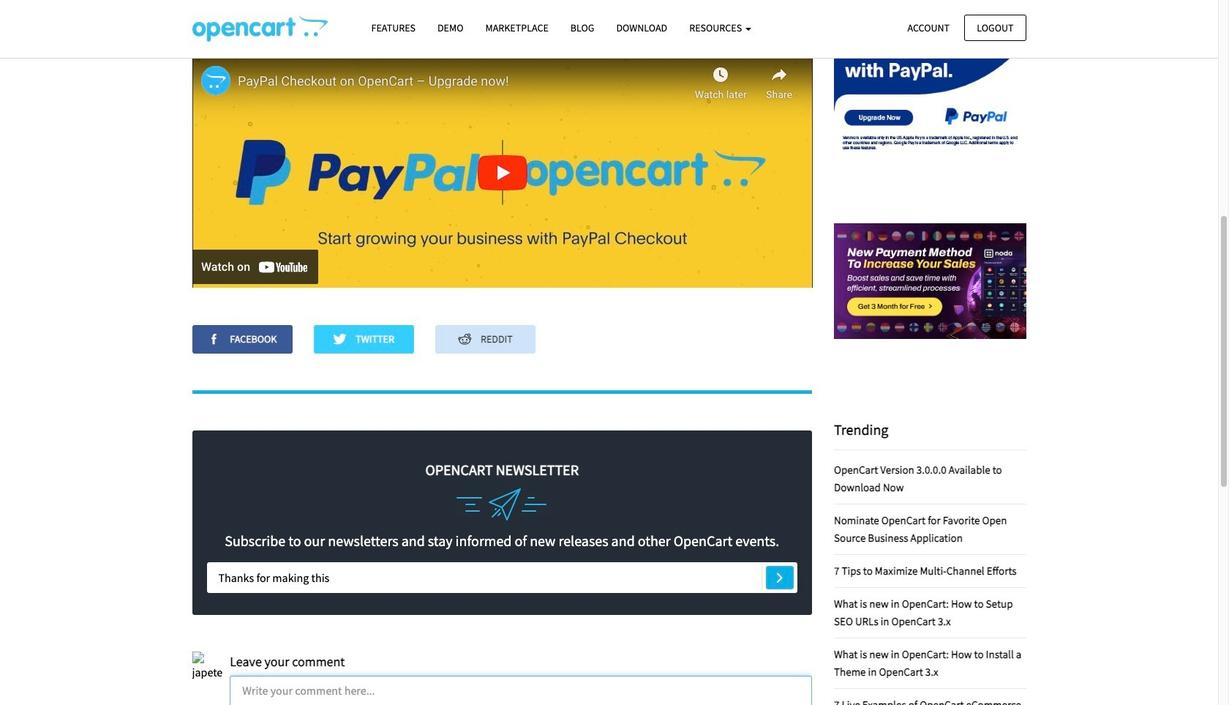 Task type: describe. For each thing, give the bounding box(es) containing it.
social twitter image
[[334, 332, 354, 346]]

Write your comment here... text field
[[230, 676, 813, 705]]

Enter your email text field
[[207, 562, 798, 593]]

angle right image
[[777, 568, 784, 585]]



Task type: vqa. For each thing, say whether or not it's contained in the screenshot.
the top is
no



Task type: locate. For each thing, give the bounding box(es) containing it.
social facebook image
[[208, 332, 228, 346]]

social reddit image
[[458, 332, 479, 346]]

paypal blog image
[[835, 0, 1027, 170]]

paypal checkout on opencart – upgrade now! image
[[192, 15, 328, 42]]

noda image
[[835, 185, 1027, 377]]

japete image
[[192, 651, 223, 682]]



